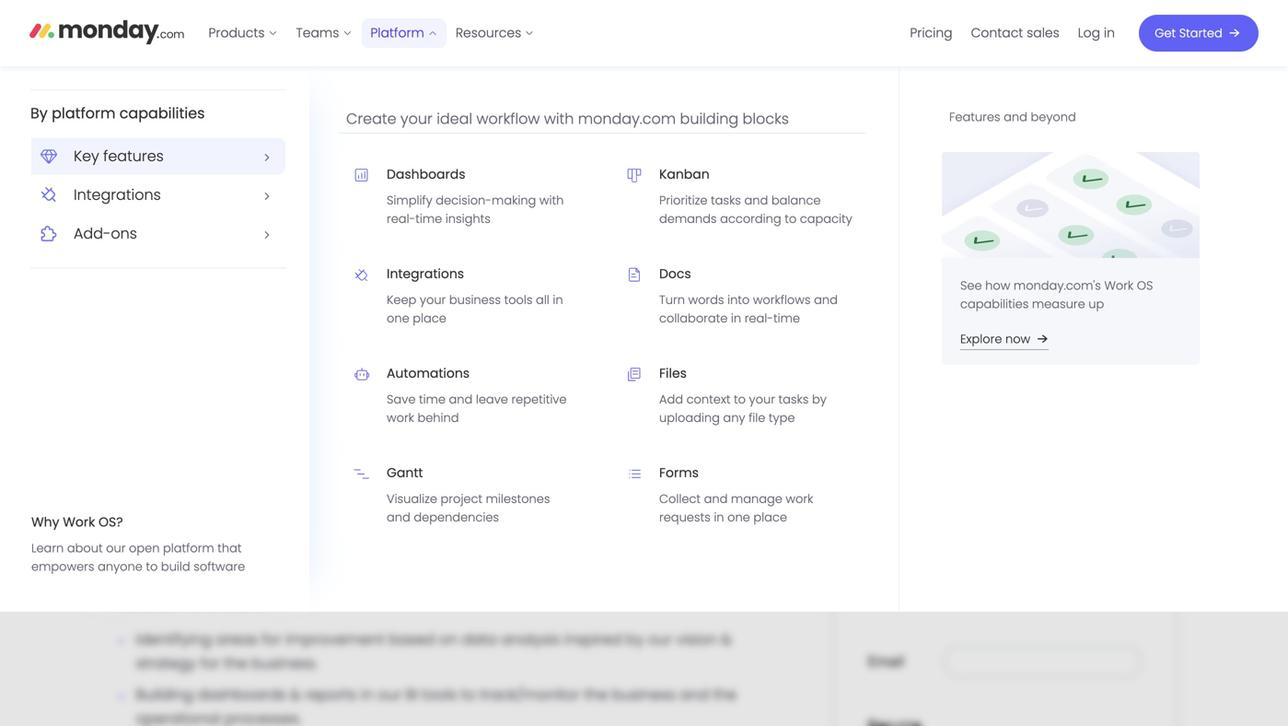 Task type: vqa. For each thing, say whether or not it's contained in the screenshot.
webinars to the top
no



Task type: describe. For each thing, give the bounding box(es) containing it.
1 horizontal spatial great
[[611, 352, 651, 373]]

operational
[[136, 708, 221, 726]]

hundreds
[[334, 328, 404, 349]]

actionable
[[114, 463, 193, 484]]

operations inside we are looking for an operations & strategy analyst to join the revops team, a leading team in the company, which supports hundreds of millions of dollars, leads strategic processes and serves as a compass for the revenue group (cro). the role requires great storytelling skills, an eye for detail, great communication, and a keenness for problem-solving.
[[273, 304, 354, 325]]

serves
[[114, 352, 161, 373]]

and inside building dashboards & reports in our bi tools to track/monitor the business and the operational processes.
[[680, 684, 709, 705]]

aspects
[[327, 415, 385, 436]]

according
[[721, 210, 782, 227]]

the down save
[[408, 415, 431, 436]]

nyc
[[581, 502, 613, 522]]

and left the beyond
[[1004, 109, 1028, 125]]

in inside forms collect and manage work requests in one place
[[714, 509, 725, 526]]

requests
[[660, 509, 711, 526]]

supports
[[266, 328, 330, 349]]

time inside automations save time and leave repetitive work behind
[[419, 391, 446, 408]]

data,
[[535, 415, 573, 436]]

your inside files add context to your tasks by uploading any file type
[[750, 391, 776, 408]]

position
[[353, 502, 415, 522]]

join
[[513, 304, 539, 325]]

the down data,
[[535, 439, 559, 460]]

visualize
[[387, 491, 438, 507]]

of down save
[[389, 415, 404, 436]]

add-ons
[[74, 223, 137, 244]]

real- inside dashboards simplify decision-making with real-time insights
[[387, 210, 416, 227]]

will
[[145, 415, 167, 436]]

platform
[[371, 24, 425, 42]]

work inside the see how monday.com's work os capabilities measure up
[[1105, 277, 1134, 294]]

get started button
[[1140, 15, 1259, 52]]

uploading
[[660, 409, 720, 426]]

solving.
[[596, 376, 650, 397]]

leave
[[476, 391, 508, 408]]

based
[[389, 629, 435, 649]]

project
[[441, 491, 483, 507]]

to inside why work os? learn about our open platform that empowers anyone to build software
[[146, 558, 158, 575]]

making
[[492, 192, 537, 209]]

words
[[689, 292, 725, 308]]

tasks inside files add context to your tasks by uploading any file type
[[779, 391, 809, 408]]

company,
[[142, 328, 215, 349]]

0 vertical spatial platform
[[52, 103, 116, 123]]

track/monitor
[[480, 684, 581, 705]]

platform list item
[[362, 0, 447, 66]]

3
[[435, 502, 444, 522]]

for down role
[[502, 376, 522, 397]]

milestones
[[486, 491, 551, 507]]

0 vertical spatial operations
[[233, 105, 461, 161]]

which
[[219, 328, 262, 349]]

create
[[346, 108, 397, 129]]

we are looking for an operations & strategy analyst to join the revops team, a leading team in the company, which supports hundreds of millions of dollars, leads strategic processes and serves as a compass for the revenue group (cro). the role requires great storytelling skills, an eye for detail, great communication, and a keenness for problem-solving.
[[114, 304, 805, 397]]

insights
[[446, 210, 491, 227]]

log in link
[[1069, 18, 1125, 48]]

requires
[[548, 352, 607, 373]]

context
[[687, 391, 731, 408]]

started
[[1180, 25, 1223, 41]]

demands
[[660, 210, 717, 227]]

as
[[165, 352, 182, 373]]

by inside identifying areas for improvement based on data analysis inspired by our vision & strategy for the business.
[[626, 629, 644, 649]]

to inside files add context to your tasks by uploading any file type
[[734, 391, 746, 408]]

1 horizontal spatial this
[[1018, 326, 1080, 372]]

our inside why work os? learn about our open platform that empowers anyone to build software
[[106, 540, 126, 556]]

os?
[[99, 513, 123, 531]]

and inside kanban prioritize tasks and balance demands according to capacity
[[745, 192, 769, 209]]

explore now link
[[961, 328, 1053, 350]]

days/week
[[448, 502, 532, 522]]

strategic inside we are looking for an operations & strategy analyst to join the revops team, a leading team in the company, which supports hundreds of millions of dollars, leads strategic processes and serves as a compass for the revenue group (cro). the role requires great storytelling skills, an eye for detail, great communication, and a keenness for problem-solving.
[[604, 328, 668, 349]]

leading
[[690, 304, 745, 325]]

one for integrations
[[387, 310, 410, 327]]

areas
[[216, 629, 258, 649]]

the right join
[[543, 304, 567, 325]]

reports
[[305, 684, 357, 705]]

for down areas in the bottom left of the page
[[200, 653, 220, 673]]

dashboards inside building dashboards & reports in our bi tools to track/monitor the business and the operational processes.
[[197, 684, 286, 705]]

main submenu element
[[0, 66, 1289, 612]]

real- inside docs turn words into workflows and collaborate in real-time
[[745, 310, 774, 327]]

with for workflow
[[544, 108, 574, 129]]

(cro).
[[436, 352, 482, 373]]

for up which at the left top of page
[[226, 304, 245, 325]]

& writing
[[114, 439, 177, 460]]

tools inside building dashboards & reports in our bi tools to track/monitor the business and the operational processes.
[[422, 684, 457, 705]]

in inside log in link
[[1105, 24, 1116, 42]]

dashboards simplify decision-making with real-time insights
[[387, 165, 564, 227]]

forms collect and manage work requests in one place
[[660, 464, 814, 526]]

for down "supports"
[[273, 352, 292, 373]]

turn
[[660, 292, 685, 308]]

the down we
[[114, 328, 138, 349]]

to inside we are looking for an operations & strategy analyst to join the revops team, a leading team in the company, which supports hundreds of millions of dollars, leads strategic processes and serves as a compass for the revenue group (cro). the role requires great storytelling skills, an eye for detail, great communication, and a keenness for problem-solving.
[[495, 304, 509, 325]]

queries
[[211, 439, 265, 460]]

you
[[114, 415, 141, 436]]

platform link
[[362, 18, 447, 48]]

resources link
[[447, 18, 544, 48]]

storytelling
[[655, 352, 734, 373]]

2 vertical spatial a
[[287, 502, 297, 522]]

analyze
[[288, 439, 344, 460]]

0 horizontal spatial a
[[186, 352, 196, 373]]

any
[[724, 409, 746, 426]]

ideal
[[437, 108, 473, 129]]

why
[[31, 513, 59, 531]]

in inside integrations keep your business tools all in one place
[[553, 292, 563, 308]]

strategic inside you will be responsible for all aspects of the sales and cs data, from building dashboards & writing sql queries to analyze the strategic elements of the business and ensuring actionable recommendations to key stakeholders.
[[376, 439, 441, 460]]

about the role
[[114, 584, 269, 612]]

log in
[[1079, 24, 1116, 42]]

list containing by platform capabilities
[[0, 0, 1289, 726]]

ensuring
[[664, 439, 728, 460]]

into
[[728, 292, 750, 308]]

analyst
[[438, 304, 491, 325]]

new
[[725, 188, 761, 211]]

prioritize
[[660, 192, 708, 209]]

looking
[[170, 304, 222, 325]]

bi
[[406, 684, 418, 705]]

features
[[103, 145, 164, 166]]

sales
[[1027, 24, 1060, 42]]

features
[[950, 109, 1001, 125]]

automations
[[387, 364, 470, 382]]

anyone
[[98, 558, 143, 575]]

save
[[387, 391, 416, 408]]

files add context to your tasks by uploading any file type
[[660, 364, 827, 426]]

teams link
[[287, 18, 362, 48]]

how
[[986, 277, 1011, 294]]

0 vertical spatial an
[[249, 304, 269, 325]]

& inside we are looking for an operations & strategy analyst to join the revops team, a leading team in the company, which supports hundreds of millions of dollars, leads strategic processes and serves as a compass for the revenue group (cro). the role requires great storytelling skills, an eye for detail, great communication, and a keenness for problem-solving.
[[358, 304, 368, 325]]

group
[[388, 352, 432, 373]]

strategy,
[[559, 105, 747, 161]]

1 vertical spatial an
[[777, 352, 797, 373]]

one for forms
[[728, 509, 751, 526]]

processes.
[[225, 708, 302, 726]]

is
[[271, 502, 284, 522]]

the down vision
[[713, 684, 737, 705]]

1 vertical spatial this
[[239, 502, 268, 522]]

about
[[67, 540, 103, 556]]

learn
[[31, 540, 64, 556]]

the down aspects
[[348, 439, 372, 460]]

the inside we are looking for an operations & strategy analyst to join the revops team, a leading team in the company, which supports hundreds of millions of dollars, leads strategic processes and serves as a compass for the revenue group (cro). the role requires great storytelling skills, an eye for detail, great communication, and a keenness for problem-solving.
[[486, 352, 513, 373]]

platform inside why work os? learn about our open platform that empowers anyone to build software
[[163, 540, 214, 556]]

work inside automations save time and leave repetitive work behind
[[387, 409, 414, 426]]

beyond
[[1031, 109, 1077, 125]]



Task type: locate. For each thing, give the bounding box(es) containing it.
1 horizontal spatial an
[[777, 352, 797, 373]]

by
[[813, 391, 827, 408], [626, 629, 644, 649]]

& right vision
[[722, 629, 732, 649]]

0 vertical spatial work
[[1105, 277, 1134, 294]]

0 vertical spatial a
[[676, 304, 686, 325]]

business inside you will be responsible for all aspects of the sales and cs data, from building dashboards & writing sql queries to analyze the strategic elements of the business and ensuring actionable recommendations to key stakeholders.
[[563, 439, 627, 460]]

with
[[544, 108, 574, 129], [540, 192, 564, 209]]

0 horizontal spatial work
[[387, 409, 414, 426]]

the down "supports"
[[296, 352, 320, 373]]

1 horizontal spatial the
[[486, 352, 513, 373]]

operations up dashboards at the left top of page
[[233, 105, 461, 161]]

1 vertical spatial great
[[215, 376, 255, 397]]

apply
[[872, 326, 970, 372]]

real- down simplify
[[387, 210, 416, 227]]

tasks inside kanban prioritize tasks and balance demands according to capacity
[[711, 192, 742, 209]]

blocks
[[743, 108, 790, 129]]

1 horizontal spatial place
[[754, 509, 788, 526]]

1 vertical spatial the
[[182, 584, 220, 612]]

revenue
[[324, 352, 384, 373]]

the down software
[[182, 584, 220, 612]]

in right reports
[[361, 684, 374, 705]]

1 vertical spatial platform
[[163, 540, 214, 556]]

operations down the operations and strategy, data analytics
[[568, 188, 663, 211]]

collect
[[660, 491, 701, 507]]

this
[[1018, 326, 1080, 372], [239, 502, 268, 522]]

contact sales
[[972, 24, 1060, 42]]

by inside files add context to your tasks by uploading any file type
[[813, 391, 827, 408]]

in right days/week
[[535, 502, 549, 522]]

capabilities inside the see how monday.com's work os capabilities measure up
[[961, 296, 1029, 312]]

0 vertical spatial building
[[680, 108, 739, 129]]

0 horizontal spatial one
[[387, 310, 410, 327]]

strategic down team,
[[604, 328, 668, 349]]

your right the keep
[[420, 292, 446, 308]]

1 list from the left
[[0, 0, 1289, 726]]

of left 3
[[418, 502, 432, 522]]

1 vertical spatial tasks
[[779, 391, 809, 408]]

0 horizontal spatial work
[[63, 513, 95, 531]]

and down group
[[383, 376, 412, 397]]

0 vertical spatial with
[[544, 108, 574, 129]]

platform up key at left top
[[52, 103, 116, 123]]

the down inspired
[[585, 684, 608, 705]]

dashboards
[[678, 415, 767, 436], [197, 684, 286, 705]]

2 horizontal spatial &
[[722, 629, 732, 649]]

1 vertical spatial your
[[420, 292, 446, 308]]

and right 'collect'
[[704, 491, 728, 507]]

place for integrations
[[413, 310, 447, 327]]

collaborate
[[660, 310, 728, 327]]

0 vertical spatial tools
[[504, 292, 533, 308]]

why work os? learn about our open platform that empowers anyone to build software
[[31, 513, 245, 575]]

our left the bi
[[378, 684, 402, 705]]

data
[[755, 105, 854, 161]]

now
[[1006, 331, 1031, 347]]

this left is at bottom left
[[239, 502, 268, 522]]

time down workflows
[[774, 310, 801, 327]]

building inside main submenu element
[[680, 108, 739, 129]]

0 vertical spatial your
[[401, 108, 433, 129]]

and up making
[[470, 105, 550, 161]]

new york, us
[[725, 188, 833, 211]]

0 horizontal spatial the
[[182, 584, 220, 612]]

business
[[449, 292, 501, 308], [563, 439, 627, 460], [612, 684, 676, 705]]

get
[[1156, 25, 1177, 41]]

0 horizontal spatial building
[[615, 415, 674, 436]]

0 vertical spatial this
[[1018, 326, 1080, 372]]

0 horizontal spatial an
[[249, 304, 269, 325]]

empowers
[[31, 558, 94, 575]]

a keenness
[[416, 376, 498, 397]]

0 vertical spatial dashboards
[[678, 415, 767, 436]]

integrations inside integrations keep your business tools all in one place
[[387, 265, 464, 283]]

work left os
[[1105, 277, 1134, 294]]

platform up build
[[163, 540, 214, 556]]

1 vertical spatial business
[[563, 439, 627, 460]]

your inside integrations keep your business tools all in one place
[[420, 292, 446, 308]]

0 horizontal spatial real-
[[387, 210, 416, 227]]

0 horizontal spatial this
[[239, 502, 268, 522]]

list containing pricing
[[901, 0, 1125, 66]]

1 horizontal spatial platform
[[163, 540, 214, 556]]

1 horizontal spatial tools
[[504, 292, 533, 308]]

contact sales button
[[962, 18, 1069, 48]]

1 vertical spatial work
[[786, 491, 814, 507]]

tools up "dollars,"
[[504, 292, 533, 308]]

tools inside integrations keep your business tools all in one place
[[504, 292, 533, 308]]

docs
[[660, 265, 692, 283]]

1 vertical spatial time
[[774, 310, 801, 327]]

0 vertical spatial time
[[416, 210, 442, 227]]

products link
[[199, 18, 287, 48]]

1 vertical spatial dashboards
[[197, 684, 286, 705]]

1 horizontal spatial a
[[287, 502, 297, 522]]

0 horizontal spatial &
[[290, 684, 301, 705]]

2 vertical spatial your
[[750, 391, 776, 408]]

capabilities
[[119, 103, 205, 123], [961, 296, 1029, 312]]

skills,
[[738, 352, 773, 373]]

0 vertical spatial capabilities
[[119, 103, 205, 123]]

1 horizontal spatial strategic
[[604, 328, 668, 349]]

operations and strategy, data analytics
[[233, 105, 1056, 161]]

the left role
[[486, 352, 513, 373]]

all for for
[[306, 415, 323, 436]]

our inside identifying areas for improvement based on data analysis inspired by our vision & strategy for the business.
[[648, 629, 673, 649]]

newyork image
[[696, 187, 711, 211]]

that right note
[[204, 502, 236, 522]]

and up the sales
[[449, 391, 473, 408]]

your left the ideal
[[401, 108, 433, 129]]

1 vertical spatial with
[[540, 192, 564, 209]]

in right join
[[553, 292, 563, 308]]

with right the workflow
[[544, 108, 574, 129]]

in down into
[[731, 310, 742, 327]]

1 vertical spatial integrations
[[387, 265, 464, 283]]

0 vertical spatial &
[[358, 304, 368, 325]]

file
[[749, 409, 766, 426]]

dashboards inside you will be responsible for all aspects of the sales and cs data, from building dashboards & writing sql queries to analyze the strategic elements of the business and ensuring actionable recommendations to key stakeholders.
[[678, 415, 767, 436]]

see
[[961, 277, 983, 294]]

1 vertical spatial tools
[[422, 684, 457, 705]]

0 vertical spatial the
[[486, 352, 513, 373]]

1 vertical spatial strategic
[[376, 439, 441, 460]]

place down manage at right bottom
[[754, 509, 788, 526]]

1 vertical spatial by
[[626, 629, 644, 649]]

capabilities up features
[[119, 103, 205, 123]]

1 vertical spatial building
[[615, 415, 674, 436]]

dashboards up processes.
[[197, 684, 286, 705]]

building down add
[[615, 415, 674, 436]]

and down visualize
[[387, 509, 411, 526]]

and down 'leave'
[[478, 415, 507, 436]]

& down business. on the left of the page
[[290, 684, 301, 705]]

0 horizontal spatial strategic
[[376, 439, 441, 460]]

and inside forms collect and manage work requests in one place
[[704, 491, 728, 507]]

cs
[[511, 415, 531, 436]]

0 vertical spatial that
[[204, 502, 236, 522]]

work inside why work os? learn about our open platform that empowers anyone to build software
[[63, 513, 95, 531]]

place for forms
[[754, 509, 788, 526]]

that inside why work os? learn about our open platform that empowers anyone to build software
[[218, 540, 242, 556]]

0 horizontal spatial by
[[626, 629, 644, 649]]

time up the behind at bottom
[[419, 391, 446, 408]]

0 horizontal spatial great
[[215, 376, 255, 397]]

business down inspired
[[612, 684, 676, 705]]

tasks
[[711, 192, 742, 209], [779, 391, 809, 408]]

1 horizontal spatial real-
[[745, 310, 774, 327]]

automations save time and leave repetitive work behind
[[387, 364, 567, 426]]

0 vertical spatial integrations
[[74, 184, 161, 205]]

& inside building dashboards & reports in our bi tools to track/monitor the business and the operational processes.
[[290, 684, 301, 705]]

our left nyc
[[552, 502, 578, 522]]

add-
[[74, 223, 111, 244]]

one down manage at right bottom
[[728, 509, 751, 526]]

0 vertical spatial all
[[536, 292, 550, 308]]

revops
[[571, 304, 626, 325]]

one inside forms collect and manage work requests in one place
[[728, 509, 751, 526]]

key
[[356, 463, 380, 484]]

one inside integrations keep your business tools all in one place
[[387, 310, 410, 327]]

for right the eye
[[144, 376, 164, 397]]

contact
[[972, 24, 1024, 42]]

1 horizontal spatial work
[[1105, 277, 1134, 294]]

2 vertical spatial operations
[[273, 304, 354, 325]]

building dashboards & reports in our bi tools to track/monitor the business and the operational processes.
[[136, 684, 737, 726]]

and down vision
[[680, 684, 709, 705]]

operations up "supports"
[[273, 304, 354, 325]]

real- down into
[[745, 310, 774, 327]]

one down the keep
[[387, 310, 410, 327]]

and right workflows
[[815, 292, 838, 308]]

our
[[552, 502, 578, 522], [106, 540, 126, 556], [648, 629, 673, 649], [378, 684, 402, 705]]

0 vertical spatial business
[[449, 292, 501, 308]]

in inside docs turn words into workflows and collaborate in real-time
[[731, 310, 742, 327]]

sales
[[435, 415, 474, 436]]

kanban prioritize tasks and balance demands according to capacity
[[660, 165, 853, 227]]

create your ideal workflow with monday.com building blocks
[[346, 108, 790, 129]]

business inside building dashboards & reports in our bi tools to track/monitor the business and the operational processes.
[[612, 684, 676, 705]]

2 list from the left
[[901, 0, 1125, 66]]

1 vertical spatial one
[[728, 509, 751, 526]]

1 vertical spatial work
[[63, 513, 95, 531]]

processes
[[672, 328, 747, 349]]

see how monday.com's work os capabilities measure up
[[961, 277, 1154, 312]]

elements
[[445, 439, 513, 460]]

sql
[[181, 439, 207, 460]]

an right skills,
[[777, 352, 797, 373]]

work right manage at right bottom
[[786, 491, 814, 507]]

workflows
[[754, 292, 811, 308]]

0 vertical spatial place
[[413, 310, 447, 327]]

please note that this is a hybrid position of 3 days/week in our nyc office
[[114, 502, 659, 522]]

1 horizontal spatial work
[[786, 491, 814, 507]]

& inside identifying areas for improvement based on data analysis inspired by our vision & strategy for the business.
[[722, 629, 732, 649]]

in right the log
[[1105, 24, 1116, 42]]

and inside docs turn words into workflows and collaborate in real-time
[[815, 292, 838, 308]]

1 vertical spatial real-
[[745, 310, 774, 327]]

capabilities down how
[[961, 296, 1029, 312]]

revenue
[[492, 188, 565, 211]]

leads
[[560, 328, 599, 349]]

integrations down key features
[[74, 184, 161, 205]]

recommendations
[[197, 463, 333, 484]]

main element
[[0, 0, 1289, 726]]

0 vertical spatial one
[[387, 310, 410, 327]]

building left "blocks"
[[680, 108, 739, 129]]

the inside identifying areas for improvement based on data analysis inspired by our vision & strategy for the business.
[[224, 653, 248, 673]]

monday.com logo image
[[29, 12, 185, 51]]

0 horizontal spatial place
[[413, 310, 447, 327]]

on
[[439, 629, 458, 649]]

2 horizontal spatial a
[[676, 304, 686, 325]]

a right is at bottom left
[[287, 502, 297, 522]]

all inside integrations keep your business tools all in one place
[[536, 292, 550, 308]]

with inside dashboards simplify decision-making with real-time insights
[[540, 192, 564, 209]]

building inside you will be responsible for all aspects of the sales and cs data, from building dashboards & writing sql queries to analyze the strategic elements of the business and ensuring actionable recommendations to key stakeholders.
[[615, 415, 674, 436]]

work up about
[[63, 513, 95, 531]]

tasks right newyork icon at the top right
[[711, 192, 742, 209]]

and
[[470, 105, 550, 161], [1004, 109, 1028, 125], [745, 192, 769, 209], [815, 292, 838, 308], [751, 328, 780, 349], [383, 376, 412, 397], [449, 391, 473, 408], [478, 415, 507, 436], [631, 439, 660, 460], [704, 491, 728, 507], [387, 509, 411, 526], [680, 684, 709, 705]]

integrations for integrations keep your business tools all in one place
[[387, 265, 464, 283]]

time inside dashboards simplify decision-making with real-time insights
[[416, 210, 442, 227]]

with for making
[[540, 192, 564, 209]]

analysis
[[501, 629, 560, 649]]

and up forms
[[631, 439, 660, 460]]

1 horizontal spatial &
[[358, 304, 368, 325]]

time inside docs turn words into workflows and collaborate in real-time
[[774, 310, 801, 327]]

strategic
[[604, 328, 668, 349], [376, 439, 441, 460]]

for inside you will be responsible for all aspects of the sales and cs data, from building dashboards & writing sql queries to analyze the strategic elements of the business and ensuring actionable recommendations to key stakeholders.
[[282, 415, 302, 436]]

a right the as
[[186, 352, 196, 373]]

all for tools
[[536, 292, 550, 308]]

1 horizontal spatial all
[[536, 292, 550, 308]]

analytics
[[862, 105, 1056, 161]]

time down simplify
[[416, 210, 442, 227]]

2 vertical spatial time
[[419, 391, 446, 408]]

place up 'millions'
[[413, 310, 447, 327]]

you will be responsible for all aspects of the sales and cs data, from building dashboards & writing sql queries to analyze the strategic elements of the business and ensuring actionable recommendations to key stakeholders.
[[114, 415, 767, 484]]

strategy
[[372, 304, 434, 325]]

0 vertical spatial tasks
[[711, 192, 742, 209]]

1 horizontal spatial tasks
[[779, 391, 809, 408]]

1 vertical spatial that
[[218, 540, 242, 556]]

0 horizontal spatial integrations
[[74, 184, 161, 205]]

of left "dollars,"
[[486, 328, 500, 349]]

data
[[462, 629, 497, 649]]

business down from
[[563, 439, 627, 460]]

to inside building dashboards & reports in our bi tools to track/monitor the business and the operational processes.
[[461, 684, 476, 705]]

all up analyze
[[306, 415, 323, 436]]

1 vertical spatial capabilities
[[961, 296, 1029, 312]]

your up file
[[750, 391, 776, 408]]

place inside forms collect and manage work requests in one place
[[754, 509, 788, 526]]

2 vertical spatial &
[[290, 684, 301, 705]]

in right requests
[[714, 509, 725, 526]]

and up skills,
[[751, 328, 780, 349]]

list inside the main element
[[901, 0, 1125, 66]]

explore now
[[961, 331, 1031, 347]]

place inside integrations keep your business tools all in one place
[[413, 310, 447, 327]]

our left vision
[[648, 629, 673, 649]]

real-
[[387, 210, 416, 227], [745, 310, 774, 327]]

1 vertical spatial operations
[[568, 188, 663, 211]]

york,
[[765, 188, 808, 211]]

0 horizontal spatial capabilities
[[119, 103, 205, 123]]

all inside you will be responsible for all aspects of the sales and cs data, from building dashboards & writing sql queries to analyze the strategic elements of the business and ensuring actionable recommendations to key stakeholders.
[[306, 415, 323, 436]]

gantt
[[387, 464, 423, 482]]

1 horizontal spatial by
[[813, 391, 827, 408]]

list
[[0, 0, 1289, 726], [901, 0, 1125, 66]]

type
[[769, 409, 796, 426]]

with right making
[[540, 192, 564, 209]]

0 vertical spatial great
[[611, 352, 651, 373]]

tools right the bi
[[422, 684, 457, 705]]

software
[[194, 558, 245, 575]]

explore
[[961, 331, 1003, 347]]

strategic up gantt
[[376, 439, 441, 460]]

business inside integrations keep your business tools all in one place
[[449, 292, 501, 308]]

our inside building dashboards & reports in our bi tools to track/monitor the business and the operational processes.
[[378, 684, 402, 705]]

great down compass
[[215, 376, 255, 397]]

to inside kanban prioritize tasks and balance demands according to capacity
[[785, 210, 797, 227]]

for up business. on the left of the page
[[262, 629, 281, 649]]

1 horizontal spatial dashboards
[[678, 415, 767, 436]]

a left words
[[676, 304, 686, 325]]

the down areas in the bottom left of the page
[[224, 653, 248, 673]]

business up 'millions'
[[449, 292, 501, 308]]

0 vertical spatial by
[[813, 391, 827, 408]]

1 horizontal spatial one
[[728, 509, 751, 526]]

team,
[[630, 304, 672, 325]]

1 vertical spatial all
[[306, 415, 323, 436]]

open
[[129, 540, 160, 556]]

0 horizontal spatial dashboards
[[197, 684, 286, 705]]

eye
[[114, 376, 140, 397]]

all up "dollars,"
[[536, 292, 550, 308]]

of down cs
[[517, 439, 531, 460]]

role
[[224, 584, 269, 612]]

1 horizontal spatial capabilities
[[961, 296, 1029, 312]]

and inside automations save time and leave repetitive work behind
[[449, 391, 473, 408]]

inspired
[[564, 629, 622, 649]]

integrations for integrations
[[74, 184, 161, 205]]

0 vertical spatial real-
[[387, 210, 416, 227]]

byateam image image
[[943, 152, 1200, 258]]

for up analyze
[[282, 415, 302, 436]]

1 vertical spatial place
[[754, 509, 788, 526]]

integrations up the keep
[[387, 265, 464, 283]]

0 horizontal spatial all
[[306, 415, 323, 436]]

stakeholders.
[[384, 463, 480, 484]]

your
[[401, 108, 433, 129], [420, 292, 446, 308], [750, 391, 776, 408]]

work inside forms collect and manage work requests in one place
[[786, 491, 814, 507]]

1 horizontal spatial integrations
[[387, 265, 464, 283]]

and inside gantt visualize project milestones and dependencies
[[387, 509, 411, 526]]

1 vertical spatial a
[[186, 352, 196, 373]]

identifying areas for improvement based on data analysis inspired by our vision & strategy for the business.
[[136, 629, 732, 673]]

dashboards down context
[[678, 415, 767, 436]]

about
[[114, 584, 177, 612]]

role
[[517, 352, 544, 373]]

teams
[[296, 24, 339, 42]]

building
[[680, 108, 739, 129], [615, 415, 674, 436]]

millions
[[427, 328, 482, 349]]

0 vertical spatial work
[[387, 409, 414, 426]]

2 vertical spatial business
[[612, 684, 676, 705]]

1 horizontal spatial building
[[680, 108, 739, 129]]

in inside building dashboards & reports in our bi tools to track/monitor the business and the operational processes.
[[361, 684, 374, 705]]

measure
[[1033, 296, 1086, 312]]

resources
[[456, 24, 522, 42]]

1 vertical spatial &
[[722, 629, 732, 649]]

and up according
[[745, 192, 769, 209]]

& up hundreds
[[358, 304, 368, 325]]

products
[[209, 24, 265, 42]]

great up solving.
[[611, 352, 651, 373]]

of up group
[[408, 328, 423, 349]]

tasks up type
[[779, 391, 809, 408]]

work down save
[[387, 409, 414, 426]]

that up software
[[218, 540, 242, 556]]

repetitive
[[512, 391, 567, 408]]

our up anyone
[[106, 540, 126, 556]]

from
[[577, 415, 611, 436]]

0 horizontal spatial tasks
[[711, 192, 742, 209]]

an up which at the left top of page
[[249, 304, 269, 325]]



